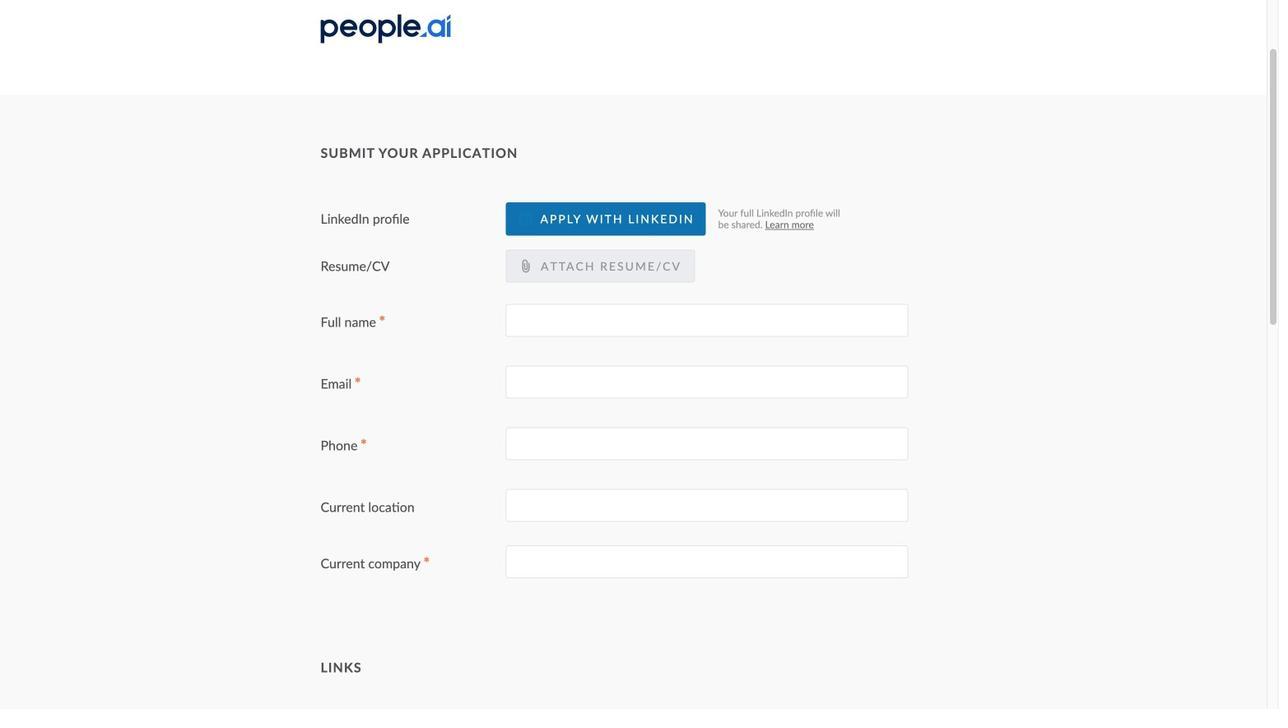 Task type: vqa. For each thing, say whether or not it's contained in the screenshot.
text box
yes



Task type: locate. For each thing, give the bounding box(es) containing it.
paperclip image
[[519, 260, 532, 273]]

None text field
[[506, 428, 908, 461]]

None email field
[[506, 366, 908, 399]]

people.ai logo image
[[321, 14, 451, 43]]

None text field
[[506, 304, 908, 337], [506, 489, 908, 522], [506, 546, 908, 579], [506, 304, 908, 337], [506, 489, 908, 522], [506, 546, 908, 579]]



